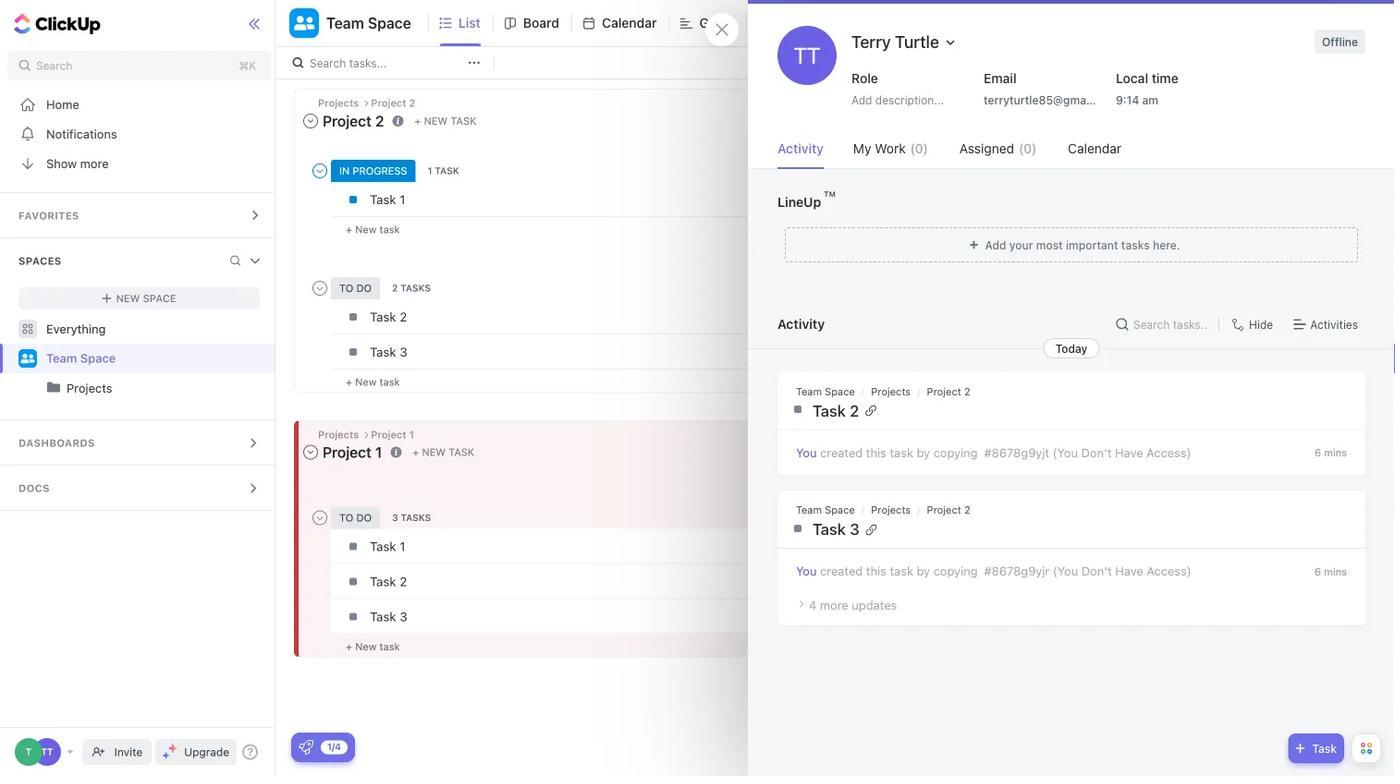 Task type: vqa. For each thing, say whether or not it's contained in the screenshot.
second (0) from left
yes



Task type: describe. For each thing, give the bounding box(es) containing it.
+ new task down ‎task 2
[[346, 641, 400, 653]]

t
[[26, 747, 32, 758]]

calendar link
[[602, 0, 664, 46]]

table
[[776, 15, 809, 31]]

team inside sidebar navigation
[[46, 352, 77, 365]]

more for show
[[80, 157, 109, 171]]

team space link for task 3
[[796, 504, 855, 516]]

project inside dropdown button
[[323, 444, 372, 461]]

team space button
[[319, 3, 411, 43]]

2 vertical spatial task 3
[[370, 610, 407, 625]]

don't for #8678g9yjr
[[1082, 564, 1112, 578]]

0 horizontal spatial calendar
[[602, 15, 657, 31]]

updates
[[852, 598, 897, 612]]

you created this task by copying #8678g9yjr (you don't have access)
[[796, 564, 1191, 578]]

6 for you created this task by copying #8678g9yjt (you don't have access)
[[1315, 447, 1321, 459]]

new space
[[116, 293, 176, 305]]

project 2 inside dropdown button
[[323, 112, 384, 130]]

project 1 button
[[301, 440, 387, 466]]

activities button
[[1289, 313, 1366, 336]]

0 vertical spatial tt
[[794, 43, 820, 68]]

‎task 1 link
[[365, 531, 835, 563]]

description...
[[875, 93, 944, 106]]

docs
[[18, 483, 50, 495]]

task inside task 1 "link"
[[370, 192, 396, 207]]

show closed
[[1273, 434, 1348, 446]]

+ new task up project 1 dropdown button
[[346, 376, 400, 388]]

team space / projects / project 2 for task 3
[[796, 504, 971, 516]]

assigned
[[960, 141, 1014, 156]]

copying for #8678g9yjt
[[934, 446, 978, 459]]

today
[[1056, 342, 1088, 355]]

2 (0) from the left
[[1019, 141, 1037, 156]]

#8678g9yjr
[[984, 564, 1050, 578]]

1 inside dropdown button
[[375, 444, 382, 461]]

tasks for 3 tasks
[[401, 513, 431, 523]]

tm
[[824, 190, 836, 198]]

tasks for 2 tasks
[[401, 283, 431, 293]]

terryturtle85@gmail.com
[[984, 93, 1119, 106]]

tasks...
[[349, 56, 387, 69]]

tasks inside 'add your most important tasks here.' 'dropdown button'
[[1121, 238, 1150, 251]]

2 tasks button
[[389, 283, 437, 293]]

⌘k
[[239, 59, 256, 72]]

gantt link
[[699, 0, 741, 46]]

new down ‎task 2
[[355, 641, 377, 653]]

6 mins for #8678g9yjr (you don't have access)
[[1315, 566, 1347, 578]]

show closed button
[[1254, 431, 1353, 449]]

1/4
[[327, 742, 341, 753]]

tt inside sidebar navigation
[[41, 747, 53, 758]]

4 more updates
[[809, 598, 897, 612]]

most
[[1036, 238, 1063, 251]]

‎task 2
[[370, 575, 407, 589]]

project 2 link for task 2
[[927, 386, 971, 398]]

0 vertical spatial project 1
[[371, 429, 414, 441]]

‎task 2 link
[[365, 566, 835, 598]]

table link
[[776, 0, 816, 46]]

my work (0)
[[853, 141, 928, 156]]

notifications link
[[0, 119, 278, 149]]

sparkle svg 2 image
[[163, 753, 170, 760]]

mins for you created this task by copying #8678g9yjt (you don't have access)
[[1324, 447, 1347, 459]]

time
[[1152, 71, 1179, 86]]

you created this task by copying #8678g9yjt (you don't have access)
[[796, 446, 1191, 459]]

project 2 button
[[301, 108, 389, 134]]

projects inside sidebar navigation
[[67, 381, 112, 395]]

6 mins for #8678g9yjt (you don't have access)
[[1315, 447, 1347, 459]]

created for you created this task by copying #8678g9yjr (you don't have access)
[[820, 564, 863, 578]]

spaces
[[18, 255, 61, 267]]

1 vertical spatial task 3
[[813, 520, 860, 539]]

team space for team space button
[[326, 14, 411, 32]]

3 down "2 tasks"
[[400, 345, 407, 359]]

project 2 link for task 3
[[927, 504, 971, 516]]

local
[[1116, 71, 1148, 86]]

add description... button
[[844, 89, 966, 111]]

favorites
[[18, 210, 79, 222]]

1 horizontal spatial calendar
[[1068, 141, 1122, 156]]

0 vertical spatial task 3
[[370, 345, 407, 359]]

work
[[875, 141, 906, 156]]

email terryturtle85@gmail.com local time 9:14 am
[[984, 71, 1179, 106]]

project inside dropdown button
[[323, 112, 372, 130]]

am
[[1142, 93, 1159, 106]]

1 vertical spatial task 2
[[813, 401, 859, 420]]

2 tasks
[[392, 283, 431, 293]]

project 1 inside dropdown button
[[323, 444, 382, 461]]

mins for you created this task by copying #8678g9yjr (you don't have access)
[[1324, 566, 1347, 578]]

invite
[[114, 746, 143, 759]]

0 vertical spatial task 3 link
[[365, 336, 835, 368]]

3 tasks button
[[389, 513, 437, 523]]

everything
[[46, 322, 106, 336]]

user friends image
[[21, 353, 35, 364]]

you for you created this task by copying #8678g9yjt (you don't have access)
[[796, 446, 817, 459]]

everything link
[[0, 314, 278, 344]]

board
[[523, 15, 559, 31]]

home
[[46, 98, 79, 111]]

assigned (0)
[[960, 141, 1037, 156]]

+ new task up 3 tasks dropdown button at the left of the page
[[413, 447, 474, 459]]

onboarding checklist button element
[[299, 741, 313, 755]]

role add description...
[[852, 71, 944, 106]]

gantt
[[699, 15, 733, 31]]

dashboards
[[18, 437, 95, 449]]

email
[[984, 71, 1017, 86]]

#8678g9yjt
[[984, 446, 1049, 459]]

board link
[[523, 0, 567, 46]]

1 vertical spatial task 3 link
[[782, 520, 1347, 539]]

lineup
[[778, 195, 821, 210]]

search tasks...
[[310, 56, 387, 69]]

user friends image
[[294, 15, 315, 31]]

search for search
[[36, 59, 72, 72]]

activities
[[1310, 319, 1358, 331]]

here.
[[1153, 238, 1180, 251]]

0 vertical spatial task 2 link
[[365, 301, 835, 333]]

terry turtle
[[852, 31, 939, 51]]

add inside 'add your most important tasks here.' 'dropdown button'
[[985, 238, 1006, 251]]

search for search tasks...
[[310, 56, 346, 69]]

‎task for ‎task 1
[[370, 540, 396, 554]]

more for 4
[[820, 598, 849, 612]]

you for you created this task by copying #8678g9yjr (you don't have access)
[[796, 564, 817, 578]]

favorites button
[[0, 193, 278, 238]]



Task type: locate. For each thing, give the bounding box(es) containing it.
1 vertical spatial team space
[[46, 352, 116, 365]]

0 horizontal spatial add
[[852, 93, 872, 106]]

2 ‎task from the top
[[370, 575, 396, 589]]

sparkle svg 1 image
[[169, 744, 178, 754]]

2 don't from the top
[[1082, 564, 1112, 578]]

search left the tasks... at the left of the page
[[310, 56, 346, 69]]

hide
[[1249, 318, 1273, 331]]

team inside button
[[326, 14, 364, 32]]

new inside sidebar navigation
[[116, 293, 140, 305]]

2 inside the project 2 dropdown button
[[375, 112, 384, 130]]

don't for #8678g9yjt
[[1081, 446, 1112, 459]]

0 vertical spatial task 2
[[370, 310, 407, 324]]

1 vertical spatial project 2 link
[[927, 504, 971, 516]]

0 horizontal spatial search
[[36, 59, 72, 72]]

1 project 2 link from the top
[[927, 386, 971, 398]]

9:14
[[1116, 93, 1139, 106]]

1 vertical spatial have
[[1115, 564, 1144, 578]]

closed
[[1307, 434, 1348, 446]]

show for show more
[[46, 157, 77, 171]]

1 vertical spatial ‎task
[[370, 575, 396, 589]]

important
[[1066, 238, 1118, 251]]

upgrade
[[184, 746, 229, 759]]

+
[[415, 115, 421, 127], [346, 224, 352, 236], [346, 376, 352, 388], [413, 447, 419, 459], [346, 641, 352, 653]]

0 vertical spatial this
[[866, 446, 887, 459]]

‎task 1
[[370, 540, 405, 554]]

space inside button
[[368, 14, 411, 32]]

don't right #8678g9yjt
[[1081, 446, 1112, 459]]

3 up 4 more updates
[[850, 520, 860, 539]]

0 vertical spatial ‎task
[[370, 540, 396, 554]]

list info image
[[392, 115, 404, 126], [390, 447, 402, 458]]

terry
[[852, 31, 891, 51]]

(0) right the assigned
[[1019, 141, 1037, 156]]

0 vertical spatial calendar
[[602, 15, 657, 31]]

0 vertical spatial (you
[[1053, 446, 1078, 459]]

mins
[[1324, 447, 1347, 459], [1324, 566, 1347, 578]]

2 have from the top
[[1115, 564, 1144, 578]]

your
[[1009, 238, 1033, 251]]

task 3 link
[[365, 336, 835, 368], [782, 520, 1347, 539], [365, 601, 835, 633]]

2 by from the top
[[917, 564, 930, 578]]

project 2 link down you created this task by copying #8678g9yjt (you don't have access)
[[927, 504, 971, 516]]

this
[[866, 446, 887, 459], [866, 564, 887, 578]]

0 horizontal spatial show
[[46, 157, 77, 171]]

more inside sidebar navigation
[[80, 157, 109, 171]]

team space / projects / project 2 for task 2
[[796, 386, 971, 398]]

projects link
[[2, 374, 262, 403], [67, 374, 262, 403], [871, 386, 911, 398], [871, 504, 911, 516]]

project 2 link up you created this task by copying #8678g9yjt (you don't have access)
[[927, 386, 971, 398]]

+ new task down task 1
[[346, 224, 400, 236]]

show more
[[46, 157, 109, 171]]

0 vertical spatial access)
[[1147, 446, 1191, 459]]

this for you created this task by copying #8678g9yjt (you don't have access)
[[866, 446, 887, 459]]

add down role
[[852, 93, 872, 106]]

Search tasks... text field
[[310, 50, 463, 76]]

show inside show closed button
[[1273, 434, 1304, 446]]

2 you from the top
[[796, 564, 817, 578]]

0 vertical spatial show
[[46, 157, 77, 171]]

new up everything link
[[116, 293, 140, 305]]

0 horizontal spatial more
[[80, 157, 109, 171]]

1 vertical spatial show
[[1273, 434, 1304, 446]]

(you
[[1053, 446, 1078, 459], [1053, 564, 1078, 578]]

by for #8678g9yjr (you don't have access)
[[917, 564, 930, 578]]

team space inside sidebar navigation
[[46, 352, 116, 365]]

1 vertical spatial project 2
[[323, 112, 384, 130]]

(you right #8678g9yjt
[[1053, 446, 1078, 459]]

1 horizontal spatial search
[[310, 56, 346, 69]]

1 vertical spatial don't
[[1082, 564, 1112, 578]]

team space down everything
[[46, 352, 116, 365]]

0 vertical spatial have
[[1115, 446, 1143, 459]]

(you right #8678g9yjr
[[1053, 564, 1078, 578]]

0 vertical spatial tasks
[[1121, 238, 1150, 251]]

2 team space / projects / project 2 from the top
[[796, 504, 971, 516]]

task 3 down "2 tasks"
[[370, 345, 407, 359]]

2 vertical spatial team space link
[[796, 504, 855, 516]]

1 activity from the top
[[778, 141, 824, 156]]

more right 4
[[820, 598, 849, 612]]

2 vertical spatial task 3 link
[[365, 601, 835, 633]]

search inside sidebar navigation
[[36, 59, 72, 72]]

notifications
[[46, 127, 117, 141]]

projects
[[318, 97, 362, 109], [67, 381, 112, 395], [871, 386, 911, 398], [318, 429, 362, 441], [871, 504, 911, 516]]

task 3 down ‎task 2
[[370, 610, 407, 625]]

1 don't from the top
[[1081, 446, 1112, 459]]

0 vertical spatial team space / projects / project 2
[[796, 386, 971, 398]]

onboarding checklist button image
[[299, 741, 313, 755]]

team space
[[326, 14, 411, 32], [46, 352, 116, 365]]

1 vertical spatial mins
[[1324, 566, 1347, 578]]

my
[[853, 141, 871, 156]]

3 up ‎task 1 on the bottom of the page
[[392, 513, 398, 523]]

0 vertical spatial project 2
[[371, 97, 416, 109]]

home link
[[0, 90, 278, 119]]

0 vertical spatial team space
[[326, 14, 411, 32]]

(0) right work
[[910, 141, 928, 156]]

share
[[1341, 17, 1371, 30]]

1 vertical spatial list info image
[[390, 447, 402, 458]]

team space for the top the team space link
[[46, 352, 116, 365]]

2 mins from the top
[[1324, 566, 1347, 578]]

1 6 from the top
[[1315, 447, 1321, 459]]

more down notifications
[[80, 157, 109, 171]]

1 you from the top
[[796, 446, 817, 459]]

1 horizontal spatial add
[[985, 238, 1006, 251]]

more
[[80, 157, 109, 171], [820, 598, 849, 612]]

team space / projects / project 2
[[796, 386, 971, 398], [796, 504, 971, 516]]

list info image right the project 2 dropdown button
[[392, 115, 404, 126]]

project 2 down search tasks...
[[323, 112, 384, 130]]

project 2
[[371, 97, 416, 109], [323, 112, 384, 130]]

new
[[424, 115, 448, 127], [355, 224, 377, 236], [116, 293, 140, 305], [355, 376, 377, 388], [422, 447, 446, 459], [355, 641, 377, 653]]

have for #8678g9yjr (you don't have access)
[[1115, 564, 1144, 578]]

task 3 up 4 more updates
[[813, 520, 860, 539]]

(you for #8678g9yjt
[[1053, 446, 1078, 459]]

0 vertical spatial list info image
[[392, 115, 404, 126]]

copying left #8678g9yjr
[[934, 564, 978, 578]]

calendar down 9:14
[[1068, 141, 1122, 156]]

0 vertical spatial by
[[917, 446, 930, 459]]

4
[[809, 598, 817, 612]]

1 vertical spatial you
[[796, 564, 817, 578]]

calendar
[[602, 15, 657, 31], [1068, 141, 1122, 156]]

1 vertical spatial (you
[[1053, 564, 1078, 578]]

0 vertical spatial you
[[796, 446, 817, 459]]

2 project 2 link from the top
[[927, 504, 971, 516]]

1 vertical spatial this
[[866, 564, 887, 578]]

calendar right board 'link'
[[602, 15, 657, 31]]

0 vertical spatial 6
[[1315, 447, 1321, 459]]

1 this from the top
[[866, 446, 887, 459]]

1 vertical spatial 6 mins
[[1315, 566, 1347, 578]]

1 horizontal spatial task 2
[[813, 401, 859, 420]]

‎task for ‎task 2
[[370, 575, 396, 589]]

2 this from the top
[[866, 564, 887, 578]]

task 2 link
[[365, 301, 835, 333], [782, 401, 1347, 420]]

task 1
[[370, 192, 405, 207]]

add left your
[[985, 238, 1006, 251]]

1 vertical spatial by
[[917, 564, 930, 578]]

0 vertical spatial copying
[[934, 446, 978, 459]]

by for #8678g9yjt (you don't have access)
[[917, 446, 930, 459]]

+ new task
[[415, 115, 476, 127], [346, 224, 400, 236], [346, 376, 400, 388], [413, 447, 474, 459], [346, 641, 400, 653]]

0 vertical spatial created
[[820, 446, 863, 459]]

1 horizontal spatial tt
[[794, 43, 820, 68]]

role
[[852, 71, 878, 86]]

1 vertical spatial more
[[820, 598, 849, 612]]

0 vertical spatial activity
[[778, 141, 824, 156]]

copying for #8678g9yjr
[[934, 564, 978, 578]]

1 vertical spatial task 2 link
[[782, 401, 1347, 420]]

team space inside button
[[326, 14, 411, 32]]

tasks
[[1121, 238, 1150, 251], [401, 283, 431, 293], [401, 513, 431, 523]]

1 vertical spatial tasks
[[401, 283, 431, 293]]

lineup tm
[[778, 190, 836, 210]]

+ new task up "1 task" dropdown button on the top of the page
[[415, 115, 476, 127]]

project 2 down search tasks... text box
[[371, 97, 416, 109]]

list info image for 2
[[392, 115, 404, 126]]

1 horizontal spatial more
[[820, 598, 849, 612]]

team
[[326, 14, 364, 32], [46, 352, 77, 365], [796, 386, 822, 398], [796, 504, 822, 516]]

upgrade link
[[156, 740, 237, 766]]

1 (you from the top
[[1053, 446, 1078, 459]]

1 vertical spatial copying
[[934, 564, 978, 578]]

terry turtle button
[[844, 26, 965, 57], [844, 26, 965, 57]]

0 vertical spatial mins
[[1324, 447, 1347, 459]]

new up 1 task
[[424, 115, 448, 127]]

list info image for 1
[[390, 447, 402, 458]]

team space up the tasks... at the left of the page
[[326, 14, 411, 32]]

1
[[428, 165, 432, 176], [400, 192, 405, 207], [409, 429, 414, 441], [375, 444, 382, 461], [400, 540, 405, 554]]

0 horizontal spatial (0)
[[910, 141, 928, 156]]

copying
[[934, 446, 978, 459], [934, 564, 978, 578]]

2 (you from the top
[[1053, 564, 1078, 578]]

0 vertical spatial 6 mins
[[1315, 447, 1347, 459]]

task 1 link
[[365, 184, 835, 215]]

1 vertical spatial team space link
[[796, 386, 855, 398]]

offline
[[1322, 35, 1358, 48]]

access)
[[1147, 446, 1191, 459], [1147, 564, 1191, 578]]

task
[[451, 115, 476, 127], [435, 165, 459, 176], [380, 224, 400, 236], [380, 376, 400, 388], [890, 446, 913, 459], [449, 447, 474, 459], [890, 564, 913, 578], [380, 641, 400, 653]]

1 vertical spatial tt
[[41, 747, 53, 758]]

Search tasks.. text field
[[1134, 311, 1211, 338]]

1 inside "link"
[[400, 192, 405, 207]]

2 activity from the top
[[778, 317, 825, 332]]

search up home at left top
[[36, 59, 72, 72]]

1 access) from the top
[[1147, 446, 1191, 459]]

1 ‎task from the top
[[370, 540, 396, 554]]

show inside sidebar navigation
[[46, 157, 77, 171]]

0 vertical spatial project 2 link
[[927, 386, 971, 398]]

sidebar navigation
[[0, 0, 279, 777]]

1 vertical spatial 6
[[1315, 566, 1321, 578]]

new up 3 tasks dropdown button at the left of the page
[[422, 447, 446, 459]]

3 tasks
[[392, 513, 431, 523]]

list link
[[458, 0, 488, 46]]

0 vertical spatial more
[[80, 157, 109, 171]]

1 (0) from the left
[[910, 141, 928, 156]]

team space link for task 2
[[796, 386, 855, 398]]

2 created from the top
[[820, 564, 863, 578]]

2
[[409, 97, 416, 109], [375, 112, 384, 130], [392, 283, 398, 293], [400, 310, 407, 324], [964, 386, 971, 398], [850, 401, 859, 420], [964, 504, 971, 516], [400, 575, 407, 589]]

list info image right project 1 dropdown button
[[390, 447, 402, 458]]

have for #8678g9yjt (you don't have access)
[[1115, 446, 1143, 459]]

1 team space / projects / project 2 from the top
[[796, 386, 971, 398]]

2 copying from the top
[[934, 564, 978, 578]]

don't
[[1081, 446, 1112, 459], [1082, 564, 1112, 578]]

1 horizontal spatial team space
[[326, 14, 411, 32]]

2 6 mins from the top
[[1315, 566, 1347, 578]]

0 horizontal spatial team space
[[46, 352, 116, 365]]

(0)
[[910, 141, 928, 156], [1019, 141, 1037, 156]]

2 vertical spatial tasks
[[401, 513, 431, 523]]

share button
[[1318, 8, 1379, 38]]

6 for you created this task by copying #8678g9yjr (you don't have access)
[[1315, 566, 1321, 578]]

task 3
[[370, 345, 407, 359], [813, 520, 860, 539], [370, 610, 407, 625]]

team space link
[[46, 344, 262, 374], [796, 386, 855, 398], [796, 504, 855, 516]]

access) for you created this task by copying #8678g9yjr (you don't have access)
[[1147, 564, 1191, 578]]

1 mins from the top
[[1324, 447, 1347, 459]]

2 6 from the top
[[1315, 566, 1321, 578]]

1 vertical spatial activity
[[778, 317, 825, 332]]

1 horizontal spatial (0)
[[1019, 141, 1037, 156]]

new up project 1 dropdown button
[[355, 376, 377, 388]]

‎task up ‎task 2
[[370, 540, 396, 554]]

created for you created this task by copying #8678g9yjt (you don't have access)
[[820, 446, 863, 459]]

turtle
[[895, 31, 939, 51]]

1 copying from the top
[[934, 446, 978, 459]]

1 vertical spatial calendar
[[1068, 141, 1122, 156]]

1 task
[[428, 165, 459, 176]]

1 vertical spatial project 1
[[323, 444, 382, 461]]

2 inside ‎task 2 link
[[400, 575, 407, 589]]

0 vertical spatial don't
[[1081, 446, 1112, 459]]

list
[[458, 15, 481, 31]]

tt right t
[[41, 747, 53, 758]]

1 have from the top
[[1115, 446, 1143, 459]]

project
[[371, 97, 406, 109], [323, 112, 372, 130], [927, 386, 961, 398], [371, 429, 406, 441], [323, 444, 372, 461], [927, 504, 961, 516]]

access) for you created this task by copying #8678g9yjt (you don't have access)
[[1147, 446, 1191, 459]]

1 horizontal spatial show
[[1273, 434, 1304, 446]]

new down task 1
[[355, 224, 377, 236]]

‎task
[[370, 540, 396, 554], [370, 575, 396, 589]]

task
[[370, 192, 396, 207], [370, 310, 396, 324], [370, 345, 396, 359], [813, 401, 846, 420], [813, 520, 846, 539], [370, 610, 396, 625], [1312, 742, 1337, 755]]

0 vertical spatial team space link
[[46, 344, 262, 374]]

tt down table
[[794, 43, 820, 68]]

show for show closed
[[1273, 434, 1304, 446]]

task 2
[[370, 310, 407, 324], [813, 401, 859, 420]]

(you for #8678g9yjr
[[1053, 564, 1078, 578]]

activity
[[778, 141, 824, 156], [778, 317, 825, 332]]

2 access) from the top
[[1147, 564, 1191, 578]]

show left closed
[[1273, 434, 1304, 446]]

add inside role add description...
[[852, 93, 872, 106]]

0 horizontal spatial task 2
[[370, 310, 407, 324]]

1 vertical spatial access)
[[1147, 564, 1191, 578]]

1 vertical spatial add
[[985, 238, 1006, 251]]

add your most important tasks here.
[[985, 238, 1180, 251]]

1 vertical spatial team space / projects / project 2
[[796, 504, 971, 516]]

1 vertical spatial created
[[820, 564, 863, 578]]

1 created from the top
[[820, 446, 863, 459]]

0 horizontal spatial tt
[[41, 747, 53, 758]]

by
[[917, 446, 930, 459], [917, 564, 930, 578]]

this for you created this task by copying #8678g9yjr (you don't have access)
[[866, 564, 887, 578]]

tt
[[794, 43, 820, 68], [41, 747, 53, 758]]

show down notifications
[[46, 157, 77, 171]]

0 vertical spatial add
[[852, 93, 872, 106]]

‎task down ‎task 1 on the bottom of the page
[[370, 575, 396, 589]]

1 by from the top
[[917, 446, 930, 459]]

1 6 mins from the top
[[1315, 447, 1347, 459]]

add your most important tasks here. button
[[778, 221, 1366, 269]]

copying left #8678g9yjt
[[934, 446, 978, 459]]

3 down ‎task 2
[[400, 610, 407, 625]]

1 task button
[[425, 165, 466, 176]]

don't right #8678g9yjr
[[1082, 564, 1112, 578]]



